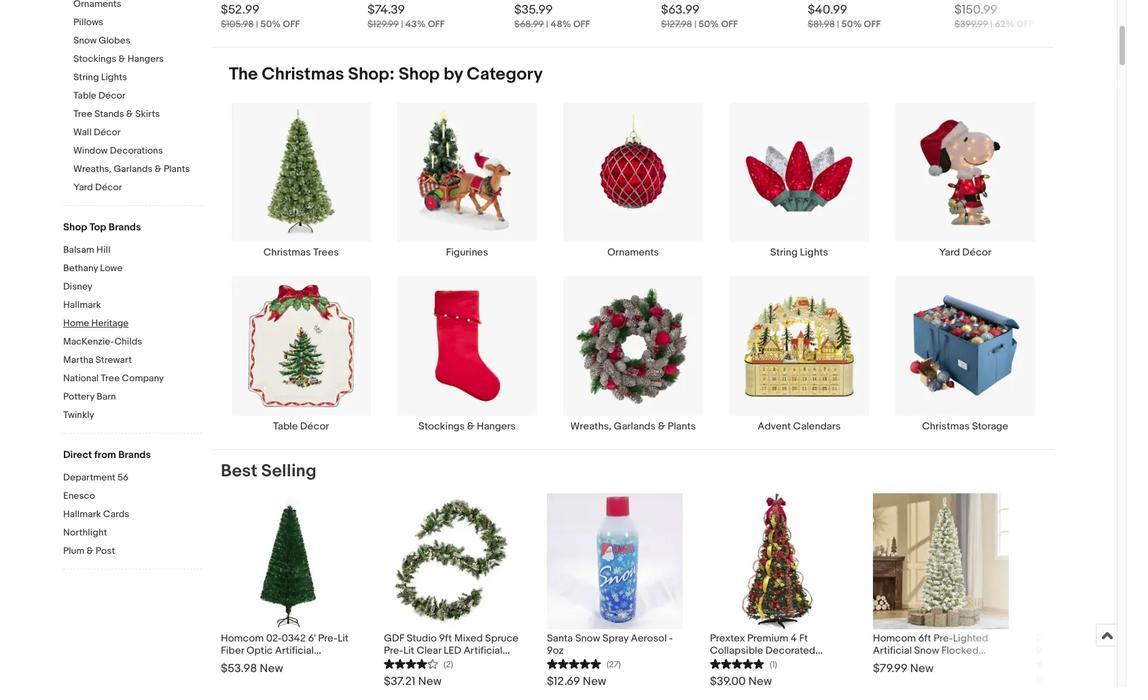Task type: describe. For each thing, give the bounding box(es) containing it.
table décor link for figurines link on the top left
[[218, 275, 384, 433]]

1 horizontal spatial yard
[[939, 246, 960, 259]]

christmas inside 2 ft pvc christmas
[[1080, 632, 1127, 645]]

childs
[[114, 336, 142, 347]]

disney
[[63, 281, 92, 292]]

brands for shop top brands
[[109, 221, 141, 234]]

tree for homcom 02-0342 6' pre-lit fiber optic artificial christmas tree - green
[[271, 656, 291, 669]]

homcom
[[221, 632, 264, 645]]

twinkly
[[63, 409, 94, 421]]

$79.99 new
[[873, 662, 934, 675]]

bethany
[[63, 262, 98, 274]]

& inside stockings & hangers "link"
[[467, 420, 475, 433]]

tree stands & skirts link
[[73, 108, 203, 121]]

plum
[[63, 545, 85, 557]]

50% for $52.99
[[260, 18, 281, 30]]

$129.99 text field
[[368, 18, 399, 30]]

(27)
[[607, 659, 621, 670]]

2 ft pvc christmas
[[1036, 632, 1127, 657]]

2 ft pvc christmas tree - white image
[[1036, 493, 1127, 629]]

home
[[63, 317, 89, 329]]

0342
[[282, 632, 306, 645]]

department 56 enesco hallmark cards northlight plum & post
[[63, 472, 129, 557]]

santa snow spray aerosol - 9oz link
[[547, 629, 683, 657]]

best
[[221, 460, 257, 482]]

martha
[[63, 354, 93, 366]]

pvc
[[1057, 632, 1078, 645]]

hallmark inside balsam hill bethany lowe disney hallmark home heritage mackenzie-childs martha strewart national tree company pottery barn twinkly
[[63, 299, 101, 311]]

1 horizontal spatial wreaths, garlands & plants link
[[550, 275, 716, 433]]

56
[[118, 472, 129, 483]]

spray
[[603, 632, 629, 645]]

best selling
[[221, 460, 317, 482]]

spruce
[[485, 632, 519, 645]]

lights inside pillows snow globes stockings & hangers string lights table décor tree stands & skirts wall décor window decorations wreaths, garlands & plants yard décor
[[101, 71, 127, 83]]

string lights
[[771, 246, 828, 259]]

wall
[[73, 126, 92, 138]]

$40.99
[[808, 3, 848, 18]]

(27) link
[[547, 657, 621, 670]]

globes
[[99, 35, 131, 46]]

(2)
[[444, 659, 453, 670]]

strewart
[[96, 354, 132, 366]]

- inside the santa snow spray aerosol - 9oz
[[669, 632, 673, 645]]

tree inside balsam hill bethany lowe disney hallmark home heritage mackenzie-childs martha strewart national tree company pottery barn twinkly
[[101, 372, 120, 384]]

$105.98
[[221, 18, 254, 30]]

snow for globes
[[73, 35, 97, 46]]

new for $53.98 new
[[260, 662, 283, 675]]

$399.99
[[955, 18, 989, 30]]

wreaths, garlands & plants
[[571, 420, 696, 433]]

| for $40.99
[[837, 18, 840, 30]]

2
[[1036, 632, 1042, 645]]

yard inside pillows snow globes stockings & hangers string lights table décor tree stands & skirts wall décor window decorations wreaths, garlands & plants yard décor
[[73, 181, 93, 193]]

50% for $40.99
[[842, 18, 862, 30]]

balsam hill link
[[63, 244, 203, 257]]

shop:
[[348, 64, 395, 85]]

christmas left trees
[[263, 246, 311, 259]]

stands
[[94, 108, 124, 120]]

1 horizontal spatial lights
[[800, 246, 828, 259]]

decorations
[[110, 145, 163, 156]]

table décor
[[273, 420, 329, 433]]

off for $52.99
[[283, 18, 300, 30]]

enesco
[[63, 490, 95, 502]]

post
[[96, 545, 115, 557]]

aerosol
[[631, 632, 667, 645]]

6'
[[308, 632, 316, 645]]

5 out of 5 stars image
[[710, 657, 765, 670]]

disney link
[[63, 281, 203, 294]]

brands for direct from brands
[[118, 449, 151, 461]]

garland
[[434, 656, 471, 669]]

$399.99 text field
[[955, 18, 989, 30]]

$150.99
[[955, 3, 998, 18]]

| for $63.99
[[694, 18, 697, 30]]

the
[[229, 64, 258, 85]]

| for $35.99
[[546, 18, 548, 30]]

1 horizontal spatial plants
[[668, 420, 696, 433]]

by
[[444, 64, 463, 85]]

hallmark link
[[63, 299, 203, 312]]

2 ft pvc christmas link
[[1036, 629, 1127, 657]]

pillows snow globes stockings & hangers string lights table décor tree stands & skirts wall décor window decorations wreaths, garlands & plants yard décor
[[73, 16, 190, 193]]

homcom 02-0342 6' pre-lit fiber optic artificial christmas tree - green link
[[221, 629, 357, 669]]

national tree company link
[[63, 372, 203, 385]]

62%
[[995, 18, 1015, 30]]

$35.99 $68.99 | 48% off
[[514, 3, 590, 30]]

company
[[122, 372, 164, 384]]

(1) link
[[710, 657, 777, 670]]

balsam hill bethany lowe disney hallmark home heritage mackenzie-childs martha strewart national tree company pottery barn twinkly
[[63, 244, 164, 421]]

stockings & hangers
[[419, 420, 516, 433]]

pre- inside the gdf studio 9ft mixed spruce pre-lit clear led artificial christmas garland
[[384, 644, 403, 657]]

heritage
[[91, 317, 129, 329]]

prextex premium 4 ft collapsible decorated christmas tree w/ lights pop-up image
[[717, 493, 840, 629]]

national
[[63, 372, 99, 384]]

from
[[94, 449, 116, 461]]

pottery
[[63, 391, 94, 402]]

trees
[[313, 246, 339, 259]]

northlight
[[63, 527, 107, 538]]

advent
[[758, 420, 791, 433]]

christmas storage link
[[883, 275, 1049, 433]]

hallmark cards link
[[63, 508, 203, 521]]

christmas storage
[[922, 420, 1009, 433]]

artificial inside homcom 02-0342 6' pre-lit fiber optic artificial christmas tree - green
[[275, 644, 314, 657]]

1 horizontal spatial yard décor link
[[883, 102, 1049, 259]]

décor inside "link"
[[300, 420, 329, 433]]

$35.99
[[514, 3, 553, 18]]

clear
[[417, 644, 441, 657]]

selling
[[261, 460, 317, 482]]

(1)
[[770, 659, 777, 670]]

$53.98 new
[[221, 662, 283, 675]]

christmas inside homcom 02-0342 6' pre-lit fiber optic artificial christmas tree - green
[[221, 656, 268, 669]]

off for $63.99
[[721, 18, 738, 30]]

$52.99 $105.98 | 50% off
[[221, 3, 300, 30]]



Task type: vqa. For each thing, say whether or not it's contained in the screenshot.


Task type: locate. For each thing, give the bounding box(es) containing it.
brands up department 56 link
[[118, 449, 151, 461]]

category
[[467, 64, 543, 85]]

new for $79.99 new
[[911, 662, 934, 675]]

direct from brands
[[63, 449, 151, 461]]

table up the selling
[[273, 420, 298, 433]]

0 vertical spatial hangers
[[128, 53, 164, 65]]

1 vertical spatial wreaths, garlands & plants link
[[550, 275, 716, 433]]

4 out of 5 stars image
[[384, 657, 438, 670]]

5 off from the left
[[864, 18, 881, 30]]

lit right 6'
[[338, 632, 349, 645]]

1 horizontal spatial wreaths,
[[571, 420, 612, 433]]

0 vertical spatial lights
[[101, 71, 127, 83]]

new down the optic at the left bottom of the page
[[260, 662, 283, 675]]

1 new from the left
[[260, 662, 283, 675]]

2 hallmark from the top
[[63, 508, 101, 520]]

1 vertical spatial garlands
[[614, 420, 656, 433]]

table inside pillows snow globes stockings & hangers string lights table décor tree stands & skirts wall décor window decorations wreaths, garlands & plants yard décor
[[73, 90, 96, 101]]

1 vertical spatial string lights link
[[716, 102, 883, 259]]

$40.99 $81.98 | 50% off
[[808, 3, 881, 30]]

tree inside homcom 02-0342 6' pre-lit fiber optic artificial christmas tree - green
[[271, 656, 291, 669]]

50% inside $63.99 $127.98 | 50% off
[[699, 18, 719, 30]]

off right the $127.98 text box at the right top of the page
[[721, 18, 738, 30]]

table up stands
[[73, 90, 96, 101]]

hangers inside pillows snow globes stockings & hangers string lights table décor tree stands & skirts wall décor window decorations wreaths, garlands & plants yard décor
[[128, 53, 164, 65]]

lights
[[101, 71, 127, 83], [800, 246, 828, 259]]

snow globes link
[[73, 35, 203, 48]]

yard décor
[[939, 246, 992, 259]]

1 horizontal spatial garlands
[[614, 420, 656, 433]]

christmas right the
[[262, 64, 344, 85]]

0 vertical spatial -
[[669, 632, 673, 645]]

2 off from the left
[[428, 18, 445, 30]]

1 vertical spatial shop
[[63, 221, 87, 234]]

3 off from the left
[[573, 18, 590, 30]]

1 | from the left
[[256, 18, 258, 30]]

50% inside $40.99 $81.98 | 50% off
[[842, 18, 862, 30]]

tree up wall
[[73, 108, 92, 120]]

wreaths, garlands & plants link
[[73, 163, 203, 176], [550, 275, 716, 433]]

mackenzie-
[[63, 336, 114, 347]]

1 horizontal spatial hangers
[[477, 420, 516, 433]]

garlands inside pillows snow globes stockings & hangers string lights table décor tree stands & skirts wall décor window decorations wreaths, garlands & plants yard décor
[[114, 163, 153, 175]]

0 vertical spatial plants
[[164, 163, 190, 175]]

string
[[73, 71, 99, 83], [771, 246, 798, 259]]

0 vertical spatial string lights link
[[73, 71, 203, 84]]

homcom 02-0342 6' pre-lit fiber optic artificial christmas tree - green image
[[221, 493, 357, 629]]

| for $74.39
[[401, 18, 403, 30]]

1 horizontal spatial pre-
[[384, 644, 403, 657]]

off right the 48% at the top of the page
[[573, 18, 590, 30]]

| right the $127.98 text box at the right top of the page
[[694, 18, 697, 30]]

santa
[[547, 632, 573, 645]]

gdf
[[384, 632, 404, 645]]

0 horizontal spatial stockings & hangers link
[[73, 53, 203, 66]]

1 vertical spatial snow
[[575, 632, 600, 645]]

2 horizontal spatial tree
[[271, 656, 291, 669]]

christmas right pvc
[[1080, 632, 1127, 645]]

| left the 62%
[[991, 18, 993, 30]]

1 vertical spatial table décor link
[[218, 275, 384, 433]]

50% down $40.99
[[842, 18, 862, 30]]

0 horizontal spatial plants
[[164, 163, 190, 175]]

tree inside pillows snow globes stockings & hangers string lights table décor tree stands & skirts wall décor window decorations wreaths, garlands & plants yard décor
[[73, 108, 92, 120]]

gdf studio 9ft mixed spruce pre-lit clear led artificial christmas garland image
[[384, 493, 520, 629]]

christmas
[[262, 64, 344, 85], [263, 246, 311, 259], [922, 420, 970, 433], [1080, 632, 1127, 645], [221, 656, 268, 669], [384, 656, 432, 669]]

| right $81.98 text box
[[837, 18, 840, 30]]

1 horizontal spatial new
[[911, 662, 934, 675]]

0 vertical spatial brands
[[109, 221, 141, 234]]

bethany lowe link
[[63, 262, 203, 275]]

0 vertical spatial shop
[[399, 64, 440, 85]]

snow for spray
[[575, 632, 600, 645]]

50% right $105.98 at the left of the page
[[260, 18, 281, 30]]

garlands
[[114, 163, 153, 175], [614, 420, 656, 433]]

homcom 6ft pre-lighted artificial snow flocked christmas tree with warm white led lights - green/white image
[[873, 493, 1009, 629]]

top
[[89, 221, 106, 234]]

0 horizontal spatial tree
[[73, 108, 92, 120]]

tree for pillows snow globes stockings & hangers string lights table décor tree stands & skirts wall décor window decorations wreaths, garlands & plants yard décor
[[73, 108, 92, 120]]

0 horizontal spatial lights
[[101, 71, 127, 83]]

figurines link
[[384, 102, 550, 259]]

christmas trees link
[[218, 102, 384, 259]]

plants
[[164, 163, 190, 175], [668, 420, 696, 433]]

2 horizontal spatial 50%
[[842, 18, 862, 30]]

0 horizontal spatial wreaths, garlands & plants link
[[73, 163, 203, 176]]

& inside department 56 enesco hallmark cards northlight plum & post
[[87, 545, 94, 557]]

(2) link
[[384, 657, 453, 670]]

1 horizontal spatial snow
[[575, 632, 600, 645]]

0 horizontal spatial -
[[293, 656, 297, 669]]

$150.99 $399.99 | 62% off
[[955, 3, 1034, 30]]

artificial
[[275, 644, 314, 657], [464, 644, 503, 657]]

shop left 'top'
[[63, 221, 87, 234]]

wreaths,
[[73, 163, 111, 175], [571, 420, 612, 433]]

off for $150.99
[[1017, 18, 1034, 30]]

0 vertical spatial wreaths, garlands & plants link
[[73, 163, 203, 176]]

0 horizontal spatial stockings
[[73, 53, 116, 65]]

hallmark down disney
[[63, 299, 101, 311]]

off inside the $52.99 $105.98 | 50% off
[[283, 18, 300, 30]]

shop
[[399, 64, 440, 85], [63, 221, 87, 234]]

0 horizontal spatial 50%
[[260, 18, 281, 30]]

$127.98
[[661, 18, 692, 30]]

| right $105.98 at the left of the page
[[256, 18, 258, 30]]

0 horizontal spatial wreaths,
[[73, 163, 111, 175]]

0 vertical spatial garlands
[[114, 163, 153, 175]]

hallmark inside department 56 enesco hallmark cards northlight plum & post
[[63, 508, 101, 520]]

martha strewart link
[[63, 354, 203, 367]]

pre- inside homcom 02-0342 6' pre-lit fiber optic artificial christmas tree - green
[[318, 632, 338, 645]]

0 vertical spatial snow
[[73, 35, 97, 46]]

fiber
[[221, 644, 244, 657]]

1 vertical spatial stockings & hangers link
[[384, 275, 550, 433]]

gdf studio 9ft mixed spruce pre-lit clear led artificial christmas garland
[[384, 632, 519, 669]]

4.8 out of 5 stars image
[[547, 657, 601, 670]]

0 horizontal spatial artificial
[[275, 644, 314, 657]]

hangers inside "link"
[[477, 420, 516, 433]]

0 vertical spatial table
[[73, 90, 96, 101]]

optic
[[246, 644, 273, 657]]

pre- left studio
[[384, 644, 403, 657]]

- inside homcom 02-0342 6' pre-lit fiber optic artificial christmas tree - green
[[293, 656, 297, 669]]

6 | from the left
[[991, 18, 993, 30]]

2 vertical spatial tree
[[271, 656, 291, 669]]

1 horizontal spatial stockings & hangers link
[[384, 275, 550, 433]]

off for $35.99
[[573, 18, 590, 30]]

2 | from the left
[[401, 18, 403, 30]]

off inside $63.99 $127.98 | 50% off
[[721, 18, 738, 30]]

1 vertical spatial plants
[[668, 420, 696, 433]]

ornaments link
[[550, 102, 716, 259]]

table décor link
[[73, 90, 203, 103], [218, 275, 384, 433]]

$63.99
[[661, 3, 700, 18]]

3 | from the left
[[546, 18, 548, 30]]

snow up '(27)' link
[[575, 632, 600, 645]]

christmas trees
[[263, 246, 339, 259]]

- left green
[[293, 656, 297, 669]]

lit inside homcom 02-0342 6' pre-lit fiber optic artificial christmas tree - green
[[338, 632, 349, 645]]

0 vertical spatial yard
[[73, 181, 93, 193]]

led
[[444, 644, 461, 657]]

| inside $40.99 $81.98 | 50% off
[[837, 18, 840, 30]]

wreaths, inside pillows snow globes stockings & hangers string lights table décor tree stands & skirts wall décor window decorations wreaths, garlands & plants yard décor
[[73, 163, 111, 175]]

0 horizontal spatial pre-
[[318, 632, 338, 645]]

plants inside pillows snow globes stockings & hangers string lights table décor tree stands & skirts wall décor window decorations wreaths, garlands & plants yard décor
[[164, 163, 190, 175]]

1 horizontal spatial table décor link
[[218, 275, 384, 433]]

enesco link
[[63, 490, 203, 503]]

yard décor link
[[883, 102, 1049, 259], [73, 181, 203, 194]]

stockings inside pillows snow globes stockings & hangers string lights table décor tree stands & skirts wall décor window decorations wreaths, garlands & plants yard décor
[[73, 53, 116, 65]]

1 vertical spatial wreaths,
[[571, 420, 612, 433]]

1 horizontal spatial table
[[273, 420, 298, 433]]

the christmas shop: shop by category
[[229, 64, 543, 85]]

hill
[[97, 244, 110, 256]]

off for $40.99
[[864, 18, 881, 30]]

shop left "by"
[[399, 64, 440, 85]]

snow
[[73, 35, 97, 46], [575, 632, 600, 645]]

homcom 02-0342 6' pre-lit fiber optic artificial christmas tree - green
[[221, 632, 349, 669]]

4.1 out of 5 stars image
[[1036, 657, 1091, 670]]

1 vertical spatial -
[[293, 656, 297, 669]]

new
[[260, 662, 283, 675], [911, 662, 934, 675]]

| inside $35.99 $68.99 | 48% off
[[546, 18, 548, 30]]

1 horizontal spatial string
[[771, 246, 798, 259]]

0 vertical spatial table décor link
[[73, 90, 203, 103]]

50% down $63.99
[[699, 18, 719, 30]]

1 horizontal spatial string lights link
[[716, 102, 883, 259]]

-
[[669, 632, 673, 645], [293, 656, 297, 669]]

tree
[[73, 108, 92, 120], [101, 372, 120, 384], [271, 656, 291, 669]]

9ft
[[439, 632, 452, 645]]

department
[[63, 472, 115, 483]]

| inside $150.99 $399.99 | 62% off
[[991, 18, 993, 30]]

lit left clear
[[403, 644, 414, 657]]

| inside $63.99 $127.98 | 50% off
[[694, 18, 697, 30]]

1 horizontal spatial shop
[[399, 64, 440, 85]]

1 horizontal spatial lit
[[403, 644, 414, 657]]

| inside $74.39 $129.99 | 43% off
[[401, 18, 403, 30]]

5 | from the left
[[837, 18, 840, 30]]

off right the 62%
[[1017, 18, 1034, 30]]

mackenzie-childs link
[[63, 336, 203, 349]]

christmas down homcom
[[221, 656, 268, 669]]

wreaths, inside wreaths, garlands & plants link
[[571, 420, 612, 433]]

50% inside the $52.99 $105.98 | 50% off
[[260, 18, 281, 30]]

1 vertical spatial table
[[273, 420, 298, 433]]

0 horizontal spatial garlands
[[114, 163, 153, 175]]

6 off from the left
[[1017, 18, 1034, 30]]

50% for $63.99
[[699, 18, 719, 30]]

1 vertical spatial hallmark
[[63, 508, 101, 520]]

balsam
[[63, 244, 94, 256]]

brands up balsam hill link
[[109, 221, 141, 234]]

0 horizontal spatial yard
[[73, 181, 93, 193]]

snow down pillows
[[73, 35, 97, 46]]

0 horizontal spatial new
[[260, 662, 283, 675]]

0 horizontal spatial string
[[73, 71, 99, 83]]

tree down 02-
[[271, 656, 291, 669]]

3 50% from the left
[[842, 18, 862, 30]]

advent calendars link
[[716, 275, 883, 433]]

off inside $74.39 $129.99 | 43% off
[[428, 18, 445, 30]]

gdf studio 9ft mixed spruce pre-lit clear led artificial christmas garland link
[[384, 629, 520, 669]]

$105.98 text field
[[221, 18, 254, 30]]

off right $105.98 text field
[[283, 18, 300, 30]]

direct
[[63, 449, 92, 461]]

48%
[[551, 18, 571, 30]]

stockings & hangers link
[[73, 53, 203, 66], [384, 275, 550, 433]]

pre- right 6'
[[318, 632, 338, 645]]

$81.98 text field
[[808, 18, 835, 30]]

$129.99
[[368, 18, 399, 30]]

1 50% from the left
[[260, 18, 281, 30]]

table décor link for pillows link
[[73, 90, 203, 103]]

lit inside the gdf studio 9ft mixed spruce pre-lit clear led artificial christmas garland
[[403, 644, 414, 657]]

$52.99
[[221, 3, 259, 18]]

calendars
[[793, 420, 841, 433]]

0 horizontal spatial hangers
[[128, 53, 164, 65]]

1 vertical spatial brands
[[118, 449, 151, 461]]

0 horizontal spatial yard décor link
[[73, 181, 203, 194]]

1 horizontal spatial tree
[[101, 372, 120, 384]]

window decorations link
[[73, 145, 203, 158]]

| left the 48% at the top of the page
[[546, 18, 548, 30]]

new right $79.99
[[911, 662, 934, 675]]

off for $74.39
[[428, 18, 445, 30]]

skirts
[[135, 108, 160, 120]]

ft
[[1044, 632, 1055, 645]]

pillows link
[[73, 16, 203, 29]]

snow inside pillows snow globes stockings & hangers string lights table décor tree stands & skirts wall décor window decorations wreaths, garlands & plants yard décor
[[73, 35, 97, 46]]

christmas left storage
[[922, 420, 970, 433]]

- right the 'aerosol'
[[669, 632, 673, 645]]

1 artificial from the left
[[275, 644, 314, 657]]

02-
[[266, 632, 282, 645]]

christmas down gdf
[[384, 656, 432, 669]]

artificial inside the gdf studio 9ft mixed spruce pre-lit clear led artificial christmas garland
[[464, 644, 503, 657]]

pottery barn link
[[63, 391, 203, 404]]

christmas inside the gdf studio 9ft mixed spruce pre-lit clear led artificial christmas garland
[[384, 656, 432, 669]]

off inside $40.99 $81.98 | 50% off
[[864, 18, 881, 30]]

$127.98 text field
[[661, 18, 692, 30]]

0 vertical spatial hallmark
[[63, 299, 101, 311]]

0 vertical spatial stockings & hangers link
[[73, 53, 203, 66]]

string inside pillows snow globes stockings & hangers string lights table décor tree stands & skirts wall décor window decorations wreaths, garlands & plants yard décor
[[73, 71, 99, 83]]

$68.99 text field
[[514, 18, 544, 30]]

0 vertical spatial string
[[73, 71, 99, 83]]

advent calendars
[[758, 420, 841, 433]]

1 vertical spatial stockings
[[419, 420, 465, 433]]

snow inside the santa snow spray aerosol - 9oz
[[575, 632, 600, 645]]

2 artificial from the left
[[464, 644, 503, 657]]

mixed
[[454, 632, 483, 645]]

1 vertical spatial string
[[771, 246, 798, 259]]

0 horizontal spatial string lights link
[[73, 71, 203, 84]]

window
[[73, 145, 108, 156]]

stockings
[[73, 53, 116, 65], [419, 420, 465, 433]]

0 horizontal spatial lit
[[338, 632, 349, 645]]

1 vertical spatial hangers
[[477, 420, 516, 433]]

pillows
[[73, 16, 103, 28]]

4 | from the left
[[694, 18, 697, 30]]

table inside "link"
[[273, 420, 298, 433]]

0 vertical spatial tree
[[73, 108, 92, 120]]

figurines
[[446, 246, 488, 259]]

barn
[[97, 391, 116, 402]]

|
[[256, 18, 258, 30], [401, 18, 403, 30], [546, 18, 548, 30], [694, 18, 697, 30], [837, 18, 840, 30], [991, 18, 993, 30]]

1 vertical spatial lights
[[800, 246, 828, 259]]

| inside the $52.99 $105.98 | 50% off
[[256, 18, 258, 30]]

0 horizontal spatial table
[[73, 90, 96, 101]]

2 new from the left
[[911, 662, 934, 675]]

& inside wreaths, garlands & plants link
[[658, 420, 666, 433]]

1 vertical spatial yard
[[939, 246, 960, 259]]

1 vertical spatial tree
[[101, 372, 120, 384]]

$81.98
[[808, 18, 835, 30]]

off inside $150.99 $399.99 | 62% off
[[1017, 18, 1034, 30]]

0 horizontal spatial shop
[[63, 221, 87, 234]]

4 off from the left
[[721, 18, 738, 30]]

twinkly link
[[63, 409, 203, 422]]

0 horizontal spatial snow
[[73, 35, 97, 46]]

off inside $35.99 $68.99 | 48% off
[[573, 18, 590, 30]]

1 hallmark from the top
[[63, 299, 101, 311]]

| for $52.99
[[256, 18, 258, 30]]

off right $81.98 text box
[[864, 18, 881, 30]]

hallmark down the enesco
[[63, 508, 101, 520]]

lowe
[[100, 262, 123, 274]]

2 50% from the left
[[699, 18, 719, 30]]

0 horizontal spatial table décor link
[[73, 90, 203, 103]]

1 horizontal spatial -
[[669, 632, 673, 645]]

home heritage link
[[63, 317, 203, 330]]

1 horizontal spatial 50%
[[699, 18, 719, 30]]

1 horizontal spatial artificial
[[464, 644, 503, 657]]

shop top brands
[[63, 221, 141, 234]]

1 off from the left
[[283, 18, 300, 30]]

1 horizontal spatial stockings
[[419, 420, 465, 433]]

tree down strewart
[[101, 372, 120, 384]]

| left 43%
[[401, 18, 403, 30]]

0 vertical spatial wreaths,
[[73, 163, 111, 175]]

off right 43%
[[428, 18, 445, 30]]

0 vertical spatial stockings
[[73, 53, 116, 65]]

storage
[[972, 420, 1009, 433]]

santa snow spray aerosol - 9oz image
[[547, 493, 683, 629]]

| for $150.99
[[991, 18, 993, 30]]



